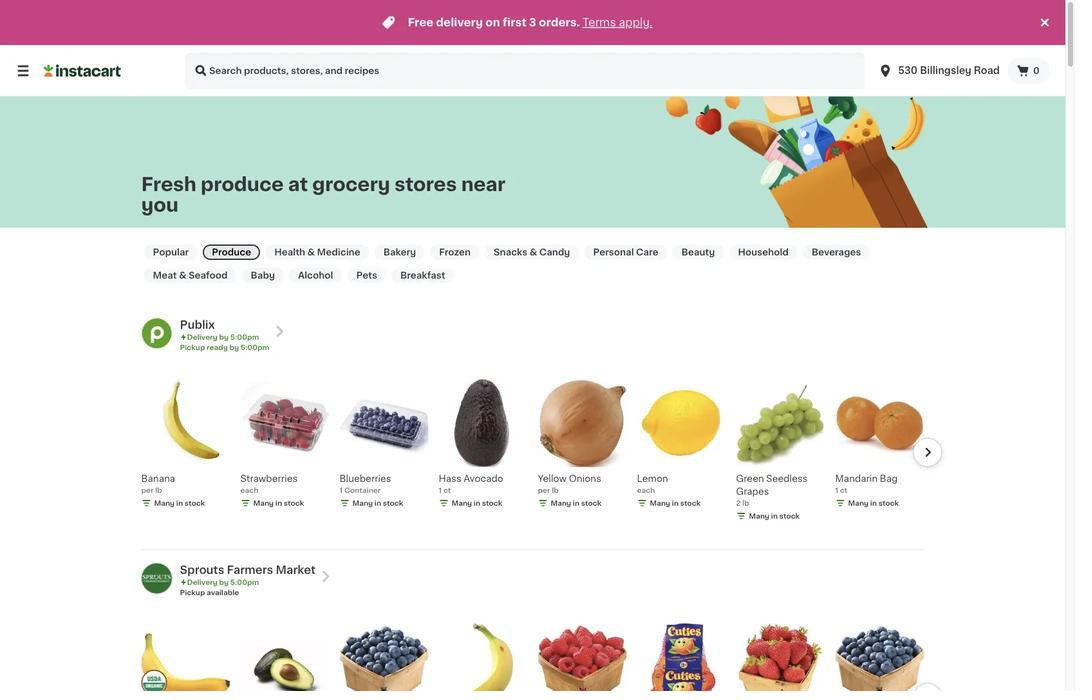 Task type: locate. For each thing, give the bounding box(es) containing it.
1 left container
[[340, 487, 343, 494]]

2 per from the left
[[538, 487, 550, 494]]

beauty link
[[673, 245, 724, 260]]

green
[[736, 475, 764, 484]]

1 horizontal spatial lb
[[552, 487, 559, 494]]

delivery
[[187, 334, 218, 341], [187, 579, 218, 586]]

lb inside the green seedless grapes 2 lb
[[743, 500, 749, 507]]

pickup for sprouts farmers market
[[180, 590, 205, 597]]

3
[[529, 17, 537, 28]]

household
[[738, 248, 789, 257]]

fresh produce at grocery stores near you main content
[[0, 88, 1066, 692]]

1 horizontal spatial 1
[[439, 487, 442, 494]]

1 each from the left
[[241, 487, 259, 494]]

1 pickup from the top
[[180, 344, 205, 351]]

2
[[736, 500, 741, 507]]

& right meat
[[179, 271, 187, 280]]

hass avocado 1 ct
[[439, 475, 504, 494]]

1 ct from the left
[[444, 487, 451, 494]]

2 item carousel region from the top
[[123, 619, 943, 692]]

ct
[[444, 487, 451, 494], [840, 487, 848, 494]]

fresh
[[141, 175, 196, 194]]

many for mandarin
[[848, 500, 869, 507]]

& for snacks
[[530, 248, 537, 257]]

many down container
[[353, 500, 373, 507]]

many in stock for yellow
[[551, 500, 602, 507]]

1 delivery from the top
[[187, 334, 218, 341]]

0 horizontal spatial per
[[141, 487, 154, 494]]

1 for hass avocado
[[439, 487, 442, 494]]

many in stock down the yellow onions per lb
[[551, 500, 602, 507]]

many down banana per lb at the bottom left
[[154, 500, 175, 507]]

delivery by 5:00pm
[[187, 334, 259, 341], [187, 579, 259, 586]]

2 delivery from the top
[[187, 579, 218, 586]]

many in stock down banana per lb at the bottom left
[[154, 500, 205, 507]]

2 530 billingsley road button from the left
[[878, 53, 1000, 89]]

1 vertical spatial pickup
[[180, 590, 205, 597]]

meat
[[153, 271, 177, 280]]

5:00pm up pickup ready by 5:00pm in the left of the page
[[230, 334, 259, 341]]

free delivery on first 3 orders. terms apply.
[[408, 17, 653, 28]]

by
[[219, 334, 229, 341], [230, 344, 239, 351], [219, 579, 229, 586]]

publix
[[180, 320, 215, 331]]

0 horizontal spatial ct
[[444, 487, 451, 494]]

stock for strawberries
[[284, 500, 304, 507]]

many in stock
[[154, 500, 205, 507], [253, 500, 304, 507], [353, 500, 403, 507], [452, 500, 503, 507], [551, 500, 602, 507], [650, 500, 701, 507], [848, 500, 899, 507], [749, 513, 800, 520]]

5:00pm
[[230, 334, 259, 341], [241, 344, 269, 351], [230, 579, 259, 586]]

item carousel region for publix
[[123, 374, 943, 545]]

meat & seafood
[[153, 271, 228, 280]]

2 ct from the left
[[840, 487, 848, 494]]

delivery by 5:00pm for publix
[[187, 334, 259, 341]]

instacart logo image
[[44, 63, 121, 79]]

ct inside mandarin bag 1 ct
[[840, 487, 848, 494]]

1 inside hass avocado 1 ct
[[439, 487, 442, 494]]

pickup for publix
[[180, 344, 205, 351]]

yellow onions per lb
[[538, 475, 601, 494]]

None search field
[[185, 53, 865, 89]]

each inside lemon each
[[637, 487, 655, 494]]

many in stock down mandarin bag 1 ct on the bottom right of page
[[848, 500, 899, 507]]

ct inside hass avocado 1 ct
[[444, 487, 451, 494]]

fresh produce at grocery stores near you
[[141, 175, 506, 214]]

& for meat
[[179, 271, 187, 280]]

1 1 from the left
[[340, 487, 343, 494]]

many down mandarin bag 1 ct on the bottom right of page
[[848, 500, 869, 507]]

many in stock down strawberries each
[[253, 500, 304, 507]]

banana
[[141, 475, 175, 484]]

each down lemon
[[637, 487, 655, 494]]

pickup down sprouts
[[180, 590, 205, 597]]

frozen
[[439, 248, 471, 257]]

2 1 from the left
[[439, 487, 442, 494]]

per down banana
[[141, 487, 154, 494]]

each for strawberries
[[241, 487, 259, 494]]

sprouts farmers market image
[[141, 564, 172, 594]]

mandarin
[[836, 475, 878, 484]]

2 vertical spatial by
[[219, 579, 229, 586]]

2 pickup from the top
[[180, 590, 205, 597]]

many for lemon
[[650, 500, 671, 507]]

0 horizontal spatial 1
[[340, 487, 343, 494]]

& left candy
[[530, 248, 537, 257]]

1 vertical spatial delivery by 5:00pm
[[187, 579, 259, 586]]

1 down mandarin
[[836, 487, 839, 494]]

road
[[974, 66, 1000, 75]]

0 horizontal spatial each
[[241, 487, 259, 494]]

0 horizontal spatial lb
[[155, 487, 162, 494]]

alcohol link
[[289, 268, 342, 283]]

snacks & candy link
[[485, 245, 579, 260]]

in for yellow
[[573, 500, 580, 507]]

0 vertical spatial 5:00pm
[[230, 334, 259, 341]]

many for banana
[[154, 500, 175, 507]]

1 per from the left
[[141, 487, 154, 494]]

per down yellow
[[538, 487, 550, 494]]

many in stock down container
[[353, 500, 403, 507]]

2 horizontal spatial &
[[530, 248, 537, 257]]

avocado
[[464, 475, 504, 484]]

many in stock for hass
[[452, 500, 503, 507]]

billingsley
[[920, 66, 972, 75]]

item carousel region
[[123, 374, 943, 545], [123, 619, 943, 692]]

near
[[461, 175, 506, 194]]

produce
[[201, 175, 284, 194]]

pickup down "publix" at the top left
[[180, 344, 205, 351]]

in for banana
[[176, 500, 183, 507]]

delivery down "publix" at the top left
[[187, 334, 218, 341]]

stock for yellow onions
[[581, 500, 602, 507]]

mandarin bag 1 ct
[[836, 475, 898, 494]]

many in stock down hass avocado 1 ct
[[452, 500, 503, 507]]

many down grapes
[[749, 513, 770, 520]]

by up pickup ready by 5:00pm in the left of the page
[[219, 334, 229, 341]]

1 horizontal spatial &
[[308, 248, 315, 257]]

per
[[141, 487, 154, 494], [538, 487, 550, 494]]

1 vertical spatial delivery
[[187, 579, 218, 586]]

1
[[340, 487, 343, 494], [439, 487, 442, 494], [836, 487, 839, 494]]

many down strawberries each
[[253, 500, 274, 507]]

at
[[288, 175, 308, 194]]

hass
[[439, 475, 462, 484]]

2 vertical spatial 5:00pm
[[230, 579, 259, 586]]

baby
[[251, 271, 275, 280]]

stock
[[185, 500, 205, 507], [284, 500, 304, 507], [383, 500, 403, 507], [482, 500, 503, 507], [581, 500, 602, 507], [681, 500, 701, 507], [879, 500, 899, 507], [780, 513, 800, 520]]

many for strawberries
[[253, 500, 274, 507]]

many in stock for banana
[[154, 500, 205, 507]]

seafood
[[189, 271, 228, 280]]

5:00pm right ready
[[241, 344, 269, 351]]

onions
[[569, 475, 601, 484]]

2 horizontal spatial 1
[[836, 487, 839, 494]]

many in stock for lemon
[[650, 500, 701, 507]]

5:00pm for publix
[[230, 334, 259, 341]]

many in stock down the green seedless grapes 2 lb
[[749, 513, 800, 520]]

many in stock down lemon each
[[650, 500, 701, 507]]

pets link
[[347, 268, 386, 283]]

lb down banana
[[155, 487, 162, 494]]

530 billingsley road
[[899, 66, 1000, 75]]

item carousel region containing banana
[[123, 374, 943, 545]]

many in stock for blueberries
[[353, 500, 403, 507]]

& right 'health'
[[308, 248, 315, 257]]

stock for mandarin bag
[[879, 500, 899, 507]]

lb inside the yellow onions per lb
[[552, 487, 559, 494]]

delivery by 5:00pm up pickup ready by 5:00pm in the left of the page
[[187, 334, 259, 341]]

popular
[[153, 248, 189, 257]]

530 billingsley road button
[[870, 53, 1008, 89], [878, 53, 1000, 89]]

1 for mandarin bag
[[836, 487, 839, 494]]

1 inside mandarin bag 1 ct
[[836, 487, 839, 494]]

delivery down sprouts
[[187, 579, 218, 586]]

1 item carousel region from the top
[[123, 374, 943, 545]]

lb down yellow
[[552, 487, 559, 494]]

delivery by 5:00pm for sprouts farmers market
[[187, 579, 259, 586]]

lb right 2
[[743, 500, 749, 507]]

0 vertical spatial pickup
[[180, 344, 205, 351]]

delivery by 5:00pm up available
[[187, 579, 259, 586]]

2 horizontal spatial lb
[[743, 500, 749, 507]]

many down hass avocado 1 ct
[[452, 500, 472, 507]]

1 delivery by 5:00pm from the top
[[187, 334, 259, 341]]

Search field
[[185, 53, 865, 89]]

container
[[344, 487, 381, 494]]

1 horizontal spatial ct
[[840, 487, 848, 494]]

3 1 from the left
[[836, 487, 839, 494]]

beverages
[[812, 248, 861, 257]]

blueberries 1 container
[[340, 475, 391, 494]]

many for blueberries
[[353, 500, 373, 507]]

each down the strawberries
[[241, 487, 259, 494]]

0 vertical spatial delivery by 5:00pm
[[187, 334, 259, 341]]

in for lemon
[[672, 500, 679, 507]]

ct down mandarin
[[840, 487, 848, 494]]

0 vertical spatial item carousel region
[[123, 374, 943, 545]]

personal care
[[593, 248, 659, 257]]

2 each from the left
[[637, 487, 655, 494]]

by up available
[[219, 579, 229, 586]]

each inside strawberries each
[[241, 487, 259, 494]]

each
[[241, 487, 259, 494], [637, 487, 655, 494]]

0 horizontal spatial &
[[179, 271, 187, 280]]

lb
[[155, 487, 162, 494], [552, 487, 559, 494], [743, 500, 749, 507]]

1 down hass
[[439, 487, 442, 494]]

1 horizontal spatial per
[[538, 487, 550, 494]]

orders.
[[539, 17, 580, 28]]

1 vertical spatial item carousel region
[[123, 619, 943, 692]]

ct down hass
[[444, 487, 451, 494]]

pickup available
[[180, 590, 239, 597]]

1 horizontal spatial each
[[637, 487, 655, 494]]

&
[[308, 248, 315, 257], [530, 248, 537, 257], [179, 271, 187, 280]]

beverages link
[[803, 245, 870, 260]]

1 inside blueberries 1 container
[[340, 487, 343, 494]]

by for sprouts farmers market
[[219, 579, 229, 586]]

0 vertical spatial by
[[219, 334, 229, 341]]

many down the yellow onions per lb
[[551, 500, 571, 507]]

stock for hass avocado
[[482, 500, 503, 507]]

5:00pm down sprouts farmers market
[[230, 579, 259, 586]]

available
[[207, 590, 239, 597]]

by right ready
[[230, 344, 239, 351]]

pickup
[[180, 344, 205, 351], [180, 590, 205, 597]]

frozen link
[[430, 245, 480, 260]]

2 delivery by 5:00pm from the top
[[187, 579, 259, 586]]

care
[[636, 248, 659, 257]]

0 vertical spatial delivery
[[187, 334, 218, 341]]

in
[[176, 500, 183, 507], [276, 500, 282, 507], [375, 500, 381, 507], [474, 500, 480, 507], [573, 500, 580, 507], [672, 500, 679, 507], [871, 500, 877, 507], [771, 513, 778, 520]]

ct for hass
[[444, 487, 451, 494]]

ct for mandarin
[[840, 487, 848, 494]]

stock for green seedless grapes
[[780, 513, 800, 520]]

many down lemon each
[[650, 500, 671, 507]]

produce link
[[203, 245, 260, 260]]



Task type: describe. For each thing, give the bounding box(es) containing it.
pickup ready by 5:00pm
[[180, 344, 269, 351]]

grapes
[[736, 488, 769, 497]]

strawberries
[[241, 475, 298, 484]]

1 vertical spatial 5:00pm
[[241, 344, 269, 351]]

stock for lemon
[[681, 500, 701, 507]]

in for strawberries
[[276, 500, 282, 507]]

many in stock for mandarin
[[848, 500, 899, 507]]

baby link
[[242, 268, 284, 283]]

in for blueberries
[[375, 500, 381, 507]]

stores
[[395, 175, 457, 194]]

grocery
[[312, 175, 390, 194]]

produce
[[212, 248, 251, 257]]

terms
[[583, 17, 616, 28]]

banana per lb
[[141, 475, 175, 494]]

per inside the yellow onions per lb
[[538, 487, 550, 494]]

snacks & candy
[[494, 248, 570, 257]]

delivery for sprouts farmers market
[[187, 579, 218, 586]]

in for green
[[771, 513, 778, 520]]

health & medicine link
[[265, 245, 369, 260]]

green seedless grapes 2 lb
[[736, 475, 808, 507]]

many for green
[[749, 513, 770, 520]]

popular link
[[144, 245, 198, 260]]

lemon each
[[637, 475, 668, 494]]

delivery
[[436, 17, 483, 28]]

breakfast
[[401, 271, 445, 280]]

strawberries each
[[241, 475, 298, 494]]

5:00pm for sprouts farmers market
[[230, 579, 259, 586]]

in for hass
[[474, 500, 480, 507]]

each for lemon
[[637, 487, 655, 494]]

health
[[274, 248, 305, 257]]

free
[[408, 17, 434, 28]]

item badge image
[[141, 670, 167, 692]]

many in stock for green
[[749, 513, 800, 520]]

per inside banana per lb
[[141, 487, 154, 494]]

stock for blueberries
[[383, 500, 403, 507]]

on
[[486, 17, 500, 28]]

item carousel region for sprouts farmers market
[[123, 619, 943, 692]]

sprouts farmers market
[[180, 565, 316, 576]]

lb inside banana per lb
[[155, 487, 162, 494]]

by for publix
[[219, 334, 229, 341]]

blueberries
[[340, 475, 391, 484]]

breakfast link
[[392, 268, 454, 283]]

in for mandarin
[[871, 500, 877, 507]]

alcohol
[[298, 271, 333, 280]]

limited time offer region
[[0, 0, 1037, 45]]

personal
[[593, 248, 634, 257]]

sprouts
[[180, 565, 224, 576]]

you
[[141, 196, 179, 214]]

delivery for publix
[[187, 334, 218, 341]]

many in stock for strawberries
[[253, 500, 304, 507]]

beauty
[[682, 248, 715, 257]]

yellow
[[538, 475, 567, 484]]

snacks
[[494, 248, 528, 257]]

bag
[[880, 475, 898, 484]]

many for yellow
[[551, 500, 571, 507]]

market
[[276, 565, 316, 576]]

personal care link
[[584, 245, 668, 260]]

lemon
[[637, 475, 668, 484]]

1 vertical spatial by
[[230, 344, 239, 351]]

medicine
[[317, 248, 360, 257]]

ready
[[207, 344, 228, 351]]

household link
[[729, 245, 798, 260]]

stock for banana
[[185, 500, 205, 507]]

terms apply. link
[[583, 17, 653, 28]]

apply.
[[619, 17, 653, 28]]

health & medicine
[[274, 248, 360, 257]]

meat & seafood link
[[144, 268, 237, 283]]

1 530 billingsley road button from the left
[[870, 53, 1008, 89]]

530
[[899, 66, 918, 75]]

0
[[1034, 66, 1040, 75]]

candy
[[540, 248, 570, 257]]

seedless
[[767, 475, 808, 484]]

many for hass
[[452, 500, 472, 507]]

farmers
[[227, 565, 273, 576]]

pets
[[356, 271, 377, 280]]

publix image
[[141, 318, 172, 349]]

bakery link
[[375, 245, 425, 260]]

0 button
[[1008, 58, 1050, 84]]

bakery
[[384, 248, 416, 257]]

& for health
[[308, 248, 315, 257]]

first
[[503, 17, 527, 28]]



Task type: vqa. For each thing, say whether or not it's contained in the screenshot.
Many
yes



